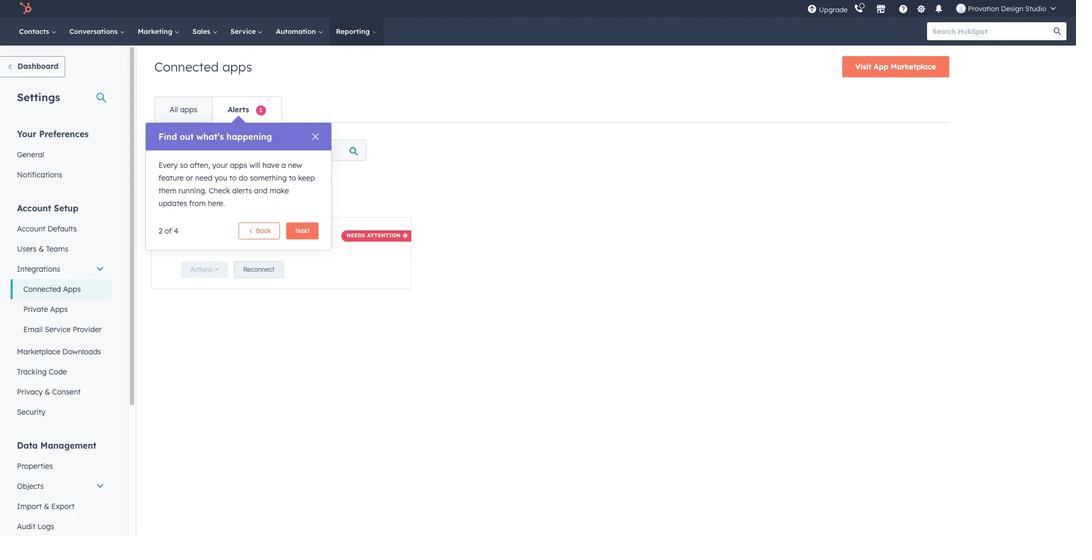 Task type: describe. For each thing, give the bounding box(es) containing it.
account for account defaults
[[17, 224, 45, 234]]

from
[[189, 199, 206, 208]]

import & export link
[[11, 497, 111, 517]]

connected for connected apps
[[154, 59, 219, 75]]

conversations
[[69, 27, 120, 36]]

provation design studio button
[[950, 0, 1063, 17]]

security link
[[11, 402, 111, 423]]

will
[[249, 161, 260, 170]]

users & teams link
[[11, 239, 111, 259]]

private apps link
[[11, 300, 111, 320]]

hubspot image
[[19, 2, 32, 15]]

all
[[170, 105, 178, 115]]

properties
[[17, 462, 53, 471]]

downloads
[[62, 347, 101, 357]]

account defaults
[[17, 224, 77, 234]]

feature
[[159, 173, 184, 183]]

search image
[[1054, 28, 1062, 35]]

marketplace inside the account setup element
[[17, 347, 60, 357]]

issues
[[167, 192, 188, 202]]

close image
[[312, 134, 319, 140]]

account setup
[[17, 203, 78, 214]]

studio
[[1026, 4, 1047, 13]]

help button
[[895, 0, 913, 17]]

2 of 4
[[159, 226, 179, 236]]

import & export
[[17, 502, 75, 512]]

app
[[874, 62, 889, 72]]

impacting
[[220, 192, 255, 202]]

design
[[1001, 4, 1024, 13]]

marketing
[[138, 27, 174, 36]]

connected apps
[[23, 285, 81, 294]]

preferences
[[39, 129, 89, 139]]

needs attention fix issues that are impacting app performance.
[[154, 180, 320, 202]]

find
[[159, 131, 177, 142]]

visit app marketplace
[[856, 62, 936, 72]]

data management
[[17, 441, 96, 451]]

hubspot link
[[13, 2, 40, 15]]

reconnect
[[243, 266, 275, 274]]

2
[[159, 226, 163, 236]]

conversations link
[[63, 17, 131, 46]]

contacts
[[19, 27, 51, 36]]

settings image
[[917, 5, 926, 14]]

code
[[49, 367, 67, 377]]

next
[[295, 227, 310, 235]]

Search HubSpot search field
[[927, 22, 1057, 40]]

have
[[262, 161, 279, 170]]

your
[[17, 129, 36, 139]]

& for consent
[[45, 388, 50, 397]]

consent
[[52, 388, 81, 397]]

your preferences
[[17, 129, 89, 139]]

needs attention tab panel
[[146, 122, 958, 303]]

provider
[[73, 325, 102, 335]]

integrations button
[[11, 259, 111, 279]]

notifications
[[17, 170, 62, 180]]

& for teams
[[39, 244, 44, 254]]

audit logs
[[17, 522, 54, 532]]

connected apps
[[154, 59, 252, 75]]

Search for an app search field
[[154, 140, 366, 161]]

calling icon image
[[854, 4, 864, 14]]

happening
[[227, 131, 272, 142]]

properties link
[[11, 457, 111, 477]]

every
[[159, 161, 178, 170]]

audit
[[17, 522, 36, 532]]

james peterson image
[[957, 4, 966, 13]]

notifications button
[[930, 0, 948, 17]]

help image
[[899, 5, 908, 14]]

settings
[[17, 91, 60, 104]]

service inside the account setup element
[[45, 325, 71, 335]]

private
[[23, 305, 48, 314]]

app
[[257, 192, 271, 202]]

find out what's happening
[[159, 131, 272, 142]]

settings link
[[915, 3, 928, 14]]

needs attention
[[347, 232, 401, 239]]

privacy & consent link
[[11, 382, 111, 402]]

service link
[[224, 17, 270, 46]]

sales link
[[186, 17, 224, 46]]

objects button
[[11, 477, 111, 497]]

fix
[[154, 192, 165, 202]]

attention for needs attention
[[367, 232, 401, 239]]

make
[[270, 186, 289, 196]]

or
[[186, 173, 193, 183]]

new
[[288, 161, 302, 170]]

next button
[[286, 223, 319, 240]]

apps for connected apps
[[63, 285, 81, 294]]

teams
[[46, 244, 68, 254]]

often,
[[190, 161, 210, 170]]

apps for private apps
[[50, 305, 68, 314]]

2 to from the left
[[289, 173, 296, 183]]

marketplace downloads link
[[11, 342, 111, 362]]



Task type: locate. For each thing, give the bounding box(es) containing it.
marketplaces image
[[877, 5, 886, 14]]

upgrade
[[819, 5, 848, 14]]

attention inside needs attention fix issues that are impacting app performance.
[[183, 180, 222, 191]]

apps down connected apps link
[[50, 305, 68, 314]]

users & teams
[[17, 244, 68, 254]]

visit app marketplace link
[[842, 56, 950, 77]]

0 horizontal spatial service
[[45, 325, 71, 335]]

all apps
[[170, 105, 197, 115]]

marketplaces button
[[870, 0, 892, 17]]

marketplace up tracking code
[[17, 347, 60, 357]]

defaults
[[48, 224, 77, 234]]

0 vertical spatial service
[[230, 27, 258, 36]]

data
[[17, 441, 38, 451]]

need
[[195, 173, 212, 183]]

1 vertical spatial attention
[[367, 232, 401, 239]]

automation
[[276, 27, 318, 36]]

are
[[206, 192, 218, 202]]

to
[[229, 173, 237, 183], [289, 173, 296, 183]]

performance.
[[273, 192, 320, 202]]

general link
[[11, 145, 111, 165]]

account up users
[[17, 224, 45, 234]]

1 vertical spatial marketplace
[[17, 347, 60, 357]]

dashboard
[[17, 62, 59, 71]]

account setup element
[[11, 203, 111, 423]]

calling icon button
[[850, 2, 868, 15]]

all apps link
[[155, 97, 212, 122]]

alerts
[[228, 105, 249, 115]]

1 horizontal spatial marketplace
[[891, 62, 936, 72]]

1 vertical spatial needs
[[347, 232, 365, 239]]

objects
[[17, 482, 44, 492]]

& inside users & teams link
[[39, 244, 44, 254]]

& left export on the left bottom
[[44, 502, 49, 512]]

email service provider
[[23, 325, 102, 335]]

notifications link
[[11, 165, 111, 185]]

&
[[39, 244, 44, 254], [45, 388, 50, 397], [44, 502, 49, 512]]

running.
[[179, 186, 207, 196]]

connected for connected apps
[[23, 285, 61, 294]]

connected down sales
[[154, 59, 219, 75]]

upgrade image
[[808, 5, 817, 14]]

apps for connected apps
[[222, 59, 252, 75]]

account defaults link
[[11, 219, 111, 239]]

privacy & consent
[[17, 388, 81, 397]]

1 horizontal spatial to
[[289, 173, 296, 183]]

private apps
[[23, 305, 68, 314]]

back button
[[239, 223, 280, 240]]

1 horizontal spatial connected
[[154, 59, 219, 75]]

actions
[[190, 266, 212, 274]]

1 vertical spatial connected
[[23, 285, 61, 294]]

apps down integrations button
[[63, 285, 81, 294]]

& right users
[[39, 244, 44, 254]]

0 vertical spatial account
[[17, 203, 51, 214]]

marketplace
[[891, 62, 936, 72], [17, 347, 60, 357]]

what's
[[196, 131, 224, 142]]

1 horizontal spatial service
[[230, 27, 258, 36]]

management
[[40, 441, 96, 451]]

apps for all apps
[[180, 105, 197, 115]]

automation link
[[270, 17, 330, 46]]

check
[[209, 186, 230, 196]]

provation
[[968, 4, 999, 13]]

1
[[259, 107, 263, 114]]

0 vertical spatial &
[[39, 244, 44, 254]]

attention for needs attention fix issues that are impacting app performance.
[[183, 180, 222, 191]]

email service provider link
[[11, 320, 111, 340]]

tab list
[[154, 97, 282, 123]]

0 vertical spatial needs
[[154, 180, 181, 191]]

actions button
[[181, 261, 228, 278]]

0 vertical spatial marketplace
[[891, 62, 936, 72]]

do
[[239, 173, 248, 183]]

them
[[159, 186, 177, 196]]

alerts
[[232, 186, 252, 196]]

2 vertical spatial apps
[[230, 161, 247, 170]]

tracking code
[[17, 367, 67, 377]]

menu
[[807, 0, 1064, 17]]

0 vertical spatial connected
[[154, 59, 219, 75]]

keep
[[298, 173, 315, 183]]

general
[[17, 150, 44, 160]]

out
[[180, 131, 194, 142]]

so
[[180, 161, 188, 170]]

setup
[[54, 203, 78, 214]]

menu containing provation design studio
[[807, 0, 1064, 17]]

connected up private apps
[[23, 285, 61, 294]]

1 vertical spatial service
[[45, 325, 71, 335]]

1 to from the left
[[229, 173, 237, 183]]

apps up do
[[230, 161, 247, 170]]

1 vertical spatial apps
[[180, 105, 197, 115]]

tab list containing all apps
[[154, 97, 282, 123]]

0 horizontal spatial attention
[[183, 180, 222, 191]]

0 vertical spatial apps
[[63, 285, 81, 294]]

0 vertical spatial attention
[[183, 180, 222, 191]]

apps down service link
[[222, 59, 252, 75]]

to left do
[[229, 173, 237, 183]]

you
[[215, 173, 227, 183]]

needs inside needs attention fix issues that are impacting app performance.
[[154, 180, 181, 191]]

1 vertical spatial apps
[[50, 305, 68, 314]]

of
[[165, 226, 172, 236]]

needs for needs attention fix issues that are impacting app performance.
[[154, 180, 181, 191]]

2 account from the top
[[17, 224, 45, 234]]

1 vertical spatial account
[[17, 224, 45, 234]]

service right sales link at the left of page
[[230, 27, 258, 36]]

your
[[212, 161, 228, 170]]

reconnect button
[[234, 261, 284, 278]]

audit logs link
[[11, 517, 111, 537]]

marketplace downloads
[[17, 347, 101, 357]]

marketplace right app on the right top of page
[[891, 62, 936, 72]]

updates
[[159, 199, 187, 208]]

account
[[17, 203, 51, 214], [17, 224, 45, 234]]

& inside privacy & consent link
[[45, 388, 50, 397]]

sales
[[193, 27, 212, 36]]

& inside import & export link
[[44, 502, 49, 512]]

needs for needs attention
[[347, 232, 365, 239]]

a
[[281, 161, 286, 170]]

service down private apps link
[[45, 325, 71, 335]]

search button
[[1049, 22, 1067, 40]]

export
[[51, 502, 75, 512]]

0 horizontal spatial connected
[[23, 285, 61, 294]]

account for account setup
[[17, 203, 51, 214]]

0 horizontal spatial to
[[229, 173, 237, 183]]

2 vertical spatial &
[[44, 502, 49, 512]]

1 horizontal spatial attention
[[367, 232, 401, 239]]

connected apps link
[[11, 279, 111, 300]]

dashboard link
[[0, 56, 65, 77]]

that
[[190, 192, 204, 202]]

& for export
[[44, 502, 49, 512]]

4
[[174, 226, 179, 236]]

1 horizontal spatial needs
[[347, 232, 365, 239]]

notifications image
[[934, 5, 944, 14]]

0 horizontal spatial marketplace
[[17, 347, 60, 357]]

1 vertical spatial &
[[45, 388, 50, 397]]

your preferences element
[[11, 128, 111, 185]]

apps right all
[[180, 105, 197, 115]]

something
[[250, 173, 287, 183]]

reporting
[[336, 27, 372, 36]]

& right privacy
[[45, 388, 50, 397]]

0 horizontal spatial needs
[[154, 180, 181, 191]]

integrations
[[17, 265, 60, 274]]

0 vertical spatial apps
[[222, 59, 252, 75]]

marketing link
[[131, 17, 186, 46]]

service
[[230, 27, 258, 36], [45, 325, 71, 335]]

attention
[[183, 180, 222, 191], [367, 232, 401, 239]]

account up account defaults
[[17, 203, 51, 214]]

apps
[[63, 285, 81, 294], [50, 305, 68, 314]]

to down new
[[289, 173, 296, 183]]

connected inside the account setup element
[[23, 285, 61, 294]]

apps inside every so often, your apps will have a new feature or need you to do something to keep them running. check alerts and make updates from here.
[[230, 161, 247, 170]]

data management element
[[11, 440, 111, 537]]

1 account from the top
[[17, 203, 51, 214]]



Task type: vqa. For each thing, say whether or not it's contained in the screenshot.
the howard n/a image
no



